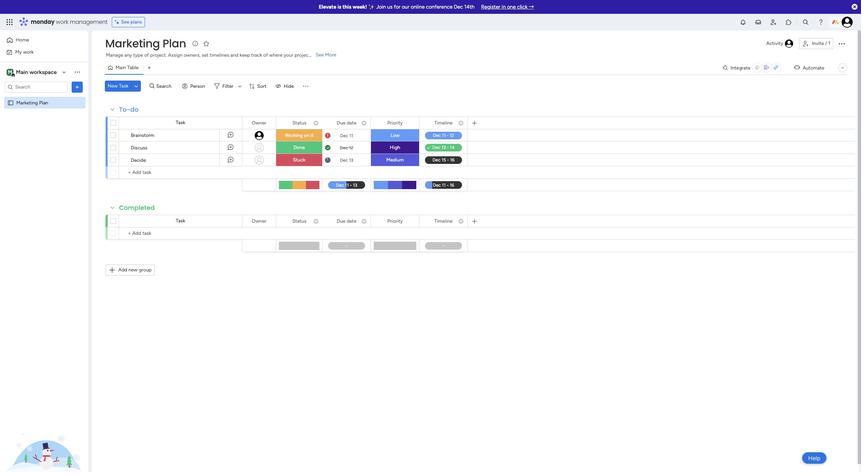 Task type: describe. For each thing, give the bounding box(es) containing it.
timeline for completed
[[435, 218, 453, 224]]

2 of from the left
[[263, 52, 268, 58]]

brainstorm
[[131, 133, 154, 139]]

v2 search image
[[150, 82, 155, 90]]

register in one click →
[[481, 4, 534, 10]]

main table button
[[105, 62, 144, 73]]

main workspace
[[16, 69, 57, 75]]

invite / 1 button
[[800, 38, 834, 49]]

sort button
[[246, 81, 271, 92]]

inbox image
[[755, 19, 762, 26]]

dec for dec 12
[[340, 145, 348, 150]]

status for 1st status field from the bottom
[[293, 218, 307, 224]]

group
[[139, 267, 152, 273]]

angle down image
[[135, 84, 138, 89]]

/
[[826, 41, 828, 46]]

help button
[[803, 453, 827, 464]]

due date for to-do
[[337, 120, 357, 126]]

dec 11
[[340, 133, 353, 138]]

click
[[517, 4, 528, 10]]

add view image
[[148, 65, 151, 70]]

low
[[391, 133, 400, 139]]

online
[[411, 4, 425, 10]]

new
[[108, 83, 118, 89]]

timeline field for completed
[[433, 218, 455, 225]]

2 owner field from the top
[[250, 218, 268, 225]]

for
[[394, 4, 401, 10]]

it
[[311, 133, 314, 139]]

any
[[124, 52, 132, 58]]

collapse board header image
[[840, 65, 846, 71]]

elevate
[[319, 4, 336, 10]]

new task button
[[105, 81, 131, 92]]

integrate
[[731, 65, 751, 71]]

main for main workspace
[[16, 69, 28, 75]]

add
[[118, 267, 127, 273]]

join
[[376, 4, 386, 10]]

one
[[507, 4, 516, 10]]

is
[[338, 4, 342, 10]]

manage
[[106, 52, 123, 58]]

priority field for to-do
[[386, 119, 405, 127]]

monday
[[31, 18, 55, 26]]

elevate is this week! ✨ join us for our online conference dec 14th
[[319, 4, 475, 10]]

activity
[[767, 41, 784, 46]]

conference
[[426, 4, 453, 10]]

timelines
[[210, 52, 229, 58]]

done
[[294, 145, 305, 151]]

see more link
[[315, 52, 337, 59]]

2 status field from the top
[[291, 218, 308, 225]]

date for completed
[[347, 218, 357, 224]]

priority field for completed
[[386, 218, 405, 225]]

task for to-do
[[176, 120, 185, 126]]

v2 overdue deadline image
[[325, 132, 331, 139]]

1 status field from the top
[[291, 119, 308, 127]]

to-
[[119, 105, 130, 114]]

hide button
[[273, 81, 298, 92]]

this
[[343, 4, 352, 10]]

hide
[[284, 83, 294, 89]]

us
[[387, 4, 393, 10]]

manage any type of project. assign owners, set timelines and keep track of where your project stands.
[[106, 52, 327, 58]]

dec for dec 13
[[340, 158, 348, 163]]

→
[[529, 4, 534, 10]]

week!
[[353, 4, 367, 10]]

date for to-do
[[347, 120, 357, 126]]

public board image
[[7, 100, 14, 106]]

status for 2nd status field from the bottom of the page
[[293, 120, 307, 126]]

marketing plan inside list box
[[16, 100, 48, 106]]

home
[[16, 37, 29, 43]]

see plans
[[121, 19, 142, 25]]

task inside button
[[119, 83, 128, 89]]

see for see more
[[316, 52, 324, 58]]

assign
[[168, 52, 183, 58]]

12
[[349, 145, 354, 150]]

14th
[[465, 4, 475, 10]]

owners,
[[184, 52, 201, 58]]

my work button
[[4, 47, 74, 58]]

work for monday
[[56, 18, 68, 26]]

working
[[285, 133, 303, 139]]

see for see plans
[[121, 19, 129, 25]]

add to favorites image
[[203, 40, 210, 47]]

my
[[15, 49, 22, 55]]

apps image
[[786, 19, 793, 26]]

do
[[130, 105, 139, 114]]

to-do
[[119, 105, 139, 114]]

task for completed
[[176, 218, 185, 224]]

due for to-do
[[337, 120, 346, 126]]

see plans button
[[112, 17, 145, 27]]

main for main table
[[116, 65, 126, 71]]

1 horizontal spatial plan
[[163, 36, 186, 51]]

autopilot image
[[794, 63, 800, 72]]

1 + add task text field from the top
[[123, 169, 239, 177]]

new
[[129, 267, 138, 273]]

set
[[202, 52, 209, 58]]

dapulse integrations image
[[723, 65, 728, 70]]

priority for completed
[[388, 218, 403, 224]]

type
[[133, 52, 143, 58]]

1 owner field from the top
[[250, 119, 268, 127]]

our
[[402, 4, 410, 10]]

1
[[829, 41, 831, 46]]

track
[[251, 52, 262, 58]]

activity button
[[764, 38, 797, 49]]

high
[[390, 145, 400, 151]]

0 vertical spatial marketing
[[105, 36, 160, 51]]

timeline for to-do
[[435, 120, 453, 126]]

search everything image
[[803, 19, 810, 26]]

project.
[[150, 52, 167, 58]]

workspace image
[[7, 68, 14, 76]]

dapulse checkmark sign image
[[427, 144, 431, 152]]

select product image
[[6, 19, 13, 26]]



Task type: vqa. For each thing, say whether or not it's contained in the screenshot.
second Column information icon
no



Task type: locate. For each thing, give the bounding box(es) containing it.
m
[[8, 69, 12, 75]]

0 vertical spatial timeline
[[435, 120, 453, 126]]

2 vertical spatial task
[[176, 218, 185, 224]]

1 due from the top
[[337, 120, 346, 126]]

1 status from the top
[[293, 120, 307, 126]]

due date field for to-do
[[335, 119, 358, 127]]

see inside button
[[121, 19, 129, 25]]

lottie animation image
[[0, 403, 88, 473]]

1 vertical spatial task
[[176, 120, 185, 126]]

marketing inside list box
[[16, 100, 38, 106]]

new task
[[108, 83, 128, 89]]

priority for to-do
[[388, 120, 403, 126]]

due
[[337, 120, 346, 126], [337, 218, 346, 224]]

1 owner from the top
[[252, 120, 266, 126]]

Owner field
[[250, 119, 268, 127], [250, 218, 268, 225]]

work
[[56, 18, 68, 26], [23, 49, 34, 55]]

1 horizontal spatial marketing plan
[[105, 36, 186, 51]]

person
[[190, 83, 205, 89]]

help image
[[818, 19, 825, 26]]

working on it
[[285, 133, 314, 139]]

1 vertical spatial owner field
[[250, 218, 268, 225]]

plan inside marketing plan list box
[[39, 100, 48, 106]]

1 vertical spatial status
[[293, 218, 307, 224]]

work for my
[[23, 49, 34, 55]]

main left the table
[[116, 65, 126, 71]]

1 vertical spatial plan
[[39, 100, 48, 106]]

options image
[[838, 39, 846, 48], [74, 84, 81, 91], [266, 117, 271, 129], [313, 117, 318, 129], [410, 117, 415, 129], [266, 216, 271, 227]]

see left more
[[316, 52, 324, 58]]

2 priority field from the top
[[386, 218, 405, 225]]

due date field for completed
[[335, 218, 358, 225]]

1 due date field from the top
[[335, 119, 358, 127]]

dec 13
[[340, 158, 354, 163]]

0 vertical spatial status field
[[291, 119, 308, 127]]

1 vertical spatial + add task text field
[[123, 230, 239, 238]]

completed
[[119, 204, 155, 212]]

1 horizontal spatial work
[[56, 18, 68, 26]]

0 vertical spatial priority field
[[386, 119, 405, 127]]

lottie animation element
[[0, 403, 88, 473]]

project
[[295, 52, 310, 58]]

where
[[269, 52, 283, 58]]

13
[[349, 158, 354, 163]]

1 vertical spatial timeline
[[435, 218, 453, 224]]

task
[[119, 83, 128, 89], [176, 120, 185, 126], [176, 218, 185, 224]]

marketing plan up the type
[[105, 36, 186, 51]]

management
[[70, 18, 108, 26]]

0 vertical spatial due
[[337, 120, 346, 126]]

11
[[349, 133, 353, 138]]

timeline
[[435, 120, 453, 126], [435, 218, 453, 224]]

dec
[[454, 4, 463, 10], [340, 133, 348, 138], [340, 145, 348, 150], [340, 158, 348, 163]]

medium
[[387, 157, 404, 163]]

2 timeline from the top
[[435, 218, 453, 224]]

of right track
[[263, 52, 268, 58]]

automate
[[803, 65, 825, 71]]

of
[[144, 52, 149, 58], [263, 52, 268, 58]]

stands.
[[312, 52, 327, 58]]

v2 done deadline image
[[325, 145, 331, 151]]

1 horizontal spatial of
[[263, 52, 268, 58]]

main inside workspace selection element
[[16, 69, 28, 75]]

1 vertical spatial due date field
[[335, 218, 358, 225]]

option
[[0, 97, 88, 98]]

your
[[284, 52, 294, 58]]

stuck
[[293, 157, 306, 163]]

workspace options image
[[74, 69, 81, 76]]

1 of from the left
[[144, 52, 149, 58]]

workspace selection element
[[7, 68, 58, 77]]

home button
[[4, 35, 74, 46]]

add new group button
[[106, 265, 155, 276]]

1 horizontal spatial marketing
[[105, 36, 160, 51]]

invite / 1
[[812, 41, 831, 46]]

plan down search in workspace field
[[39, 100, 48, 106]]

filter button
[[211, 81, 244, 92]]

column information image
[[362, 120, 367, 126]]

2 + add task text field from the top
[[123, 230, 239, 238]]

work inside button
[[23, 49, 34, 55]]

✨
[[369, 4, 375, 10]]

1 vertical spatial priority
[[388, 218, 403, 224]]

show board description image
[[191, 40, 199, 47]]

0 horizontal spatial marketing plan
[[16, 100, 48, 106]]

0 vertical spatial see
[[121, 19, 129, 25]]

dec left 12
[[340, 145, 348, 150]]

dec 12
[[340, 145, 354, 150]]

1 vertical spatial due date
[[337, 218, 357, 224]]

plans
[[131, 19, 142, 25]]

options image
[[361, 117, 366, 129], [458, 117, 463, 129], [313, 216, 318, 227], [361, 216, 366, 227], [458, 216, 463, 227]]

christina overa image
[[842, 17, 853, 28]]

0 vertical spatial timeline field
[[433, 119, 455, 127]]

owner
[[252, 120, 266, 126], [252, 218, 266, 224]]

Search field
[[155, 81, 175, 91]]

2 owner from the top
[[252, 218, 266, 224]]

marketing up any
[[105, 36, 160, 51]]

To-do field
[[117, 105, 140, 114]]

register
[[481, 4, 501, 10]]

0 vertical spatial priority
[[388, 120, 403, 126]]

work right monday
[[56, 18, 68, 26]]

plan up assign at the top of page
[[163, 36, 186, 51]]

add new group
[[118, 267, 152, 273]]

main inside button
[[116, 65, 126, 71]]

0 vertical spatial date
[[347, 120, 357, 126]]

marketing plan
[[105, 36, 186, 51], [16, 100, 48, 106]]

0 vertical spatial due date
[[337, 120, 357, 126]]

see more
[[316, 52, 336, 58]]

Completed field
[[117, 204, 157, 213]]

invite members image
[[770, 19, 777, 26]]

filter
[[222, 83, 233, 89]]

timeline field for to-do
[[433, 119, 455, 127]]

register in one click → link
[[481, 4, 534, 10]]

menu image
[[302, 83, 309, 90]]

workspace
[[29, 69, 57, 75]]

2 status from the top
[[293, 218, 307, 224]]

monday work management
[[31, 18, 108, 26]]

1 vertical spatial timeline field
[[433, 218, 455, 225]]

invite
[[812, 41, 824, 46]]

column information image
[[313, 120, 319, 126], [458, 120, 464, 126], [313, 219, 319, 224], [362, 219, 367, 224], [458, 219, 464, 224]]

+ Add task text field
[[123, 169, 239, 177], [123, 230, 239, 238]]

1 priority from the top
[[388, 120, 403, 126]]

1 vertical spatial see
[[316, 52, 324, 58]]

0 horizontal spatial main
[[16, 69, 28, 75]]

1 horizontal spatial see
[[316, 52, 324, 58]]

Priority field
[[386, 119, 405, 127], [386, 218, 405, 225]]

2 priority from the top
[[388, 218, 403, 224]]

dec left 14th
[[454, 4, 463, 10]]

marketing right public board icon
[[16, 100, 38, 106]]

0 horizontal spatial marketing
[[16, 100, 38, 106]]

0 vertical spatial status
[[293, 120, 307, 126]]

1 vertical spatial date
[[347, 218, 357, 224]]

1 vertical spatial due
[[337, 218, 346, 224]]

2 due date field from the top
[[335, 218, 358, 225]]

2 due from the top
[[337, 218, 346, 224]]

decide
[[131, 158, 146, 163]]

0 vertical spatial owner field
[[250, 119, 268, 127]]

main
[[116, 65, 126, 71], [16, 69, 28, 75]]

0 vertical spatial plan
[[163, 36, 186, 51]]

sort
[[257, 83, 267, 89]]

1 timeline field from the top
[[433, 119, 455, 127]]

see left plans
[[121, 19, 129, 25]]

0 vertical spatial work
[[56, 18, 68, 26]]

1 vertical spatial priority field
[[386, 218, 405, 225]]

Search in workspace field
[[15, 83, 58, 91]]

1 priority field from the top
[[386, 119, 405, 127]]

in
[[502, 4, 506, 10]]

Status field
[[291, 119, 308, 127], [291, 218, 308, 225]]

0 horizontal spatial plan
[[39, 100, 48, 106]]

1 vertical spatial owner
[[252, 218, 266, 224]]

dec left "11"
[[340, 133, 348, 138]]

of right the type
[[144, 52, 149, 58]]

main right workspace image
[[16, 69, 28, 75]]

0 horizontal spatial work
[[23, 49, 34, 55]]

dec for dec 11
[[340, 133, 348, 138]]

due for completed
[[337, 218, 346, 224]]

1 vertical spatial work
[[23, 49, 34, 55]]

2 timeline field from the top
[[433, 218, 455, 225]]

1 vertical spatial marketing plan
[[16, 100, 48, 106]]

0 vertical spatial task
[[119, 83, 128, 89]]

arrow down image
[[236, 82, 244, 90]]

0 vertical spatial marketing plan
[[105, 36, 186, 51]]

0 vertical spatial owner
[[252, 120, 266, 126]]

0 horizontal spatial of
[[144, 52, 149, 58]]

notifications image
[[740, 19, 747, 26]]

my work
[[15, 49, 34, 55]]

0 vertical spatial + add task text field
[[123, 169, 239, 177]]

on
[[304, 133, 310, 139]]

due date
[[337, 120, 357, 126], [337, 218, 357, 224]]

2 due date from the top
[[337, 218, 357, 224]]

see
[[121, 19, 129, 25], [316, 52, 324, 58]]

1 due date from the top
[[337, 120, 357, 126]]

1 timeline from the top
[[435, 120, 453, 126]]

help
[[809, 455, 821, 462]]

discuss
[[131, 145, 147, 151]]

keep
[[240, 52, 250, 58]]

1 vertical spatial status field
[[291, 218, 308, 225]]

marketing plan list box
[[0, 96, 88, 202]]

more
[[325, 52, 336, 58]]

1 date from the top
[[347, 120, 357, 126]]

marketing plan down search in workspace field
[[16, 100, 48, 106]]

status
[[293, 120, 307, 126], [293, 218, 307, 224]]

2 date from the top
[[347, 218, 357, 224]]

1 horizontal spatial main
[[116, 65, 126, 71]]

Marketing Plan field
[[104, 36, 188, 51]]

due date for completed
[[337, 218, 357, 224]]

1 vertical spatial marketing
[[16, 100, 38, 106]]

marketing
[[105, 36, 160, 51], [16, 100, 38, 106]]

Timeline field
[[433, 119, 455, 127], [433, 218, 455, 225]]

Due date field
[[335, 119, 358, 127], [335, 218, 358, 225]]

table
[[127, 65, 139, 71]]

main table
[[116, 65, 139, 71]]

dec left 13
[[340, 158, 348, 163]]

work right "my"
[[23, 49, 34, 55]]

and
[[230, 52, 239, 58]]

0 horizontal spatial see
[[121, 19, 129, 25]]

0 vertical spatial due date field
[[335, 119, 358, 127]]



